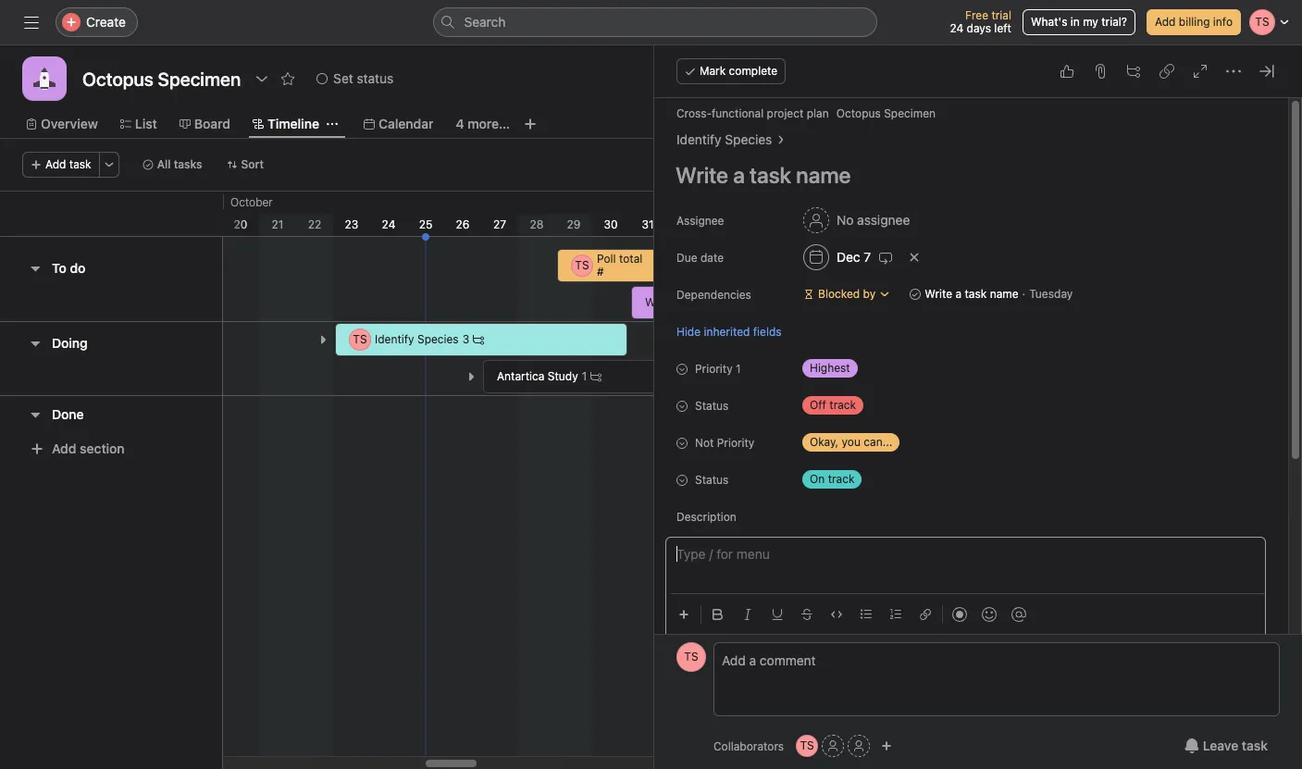 Task type: vqa. For each thing, say whether or not it's contained in the screenshot.
the Identify within main content
yes



Task type: locate. For each thing, give the bounding box(es) containing it.
add tab image
[[523, 117, 538, 131]]

show subtasks for task antartica study image
[[466, 371, 477, 382]]

add inside button
[[1155, 15, 1176, 29]]

species left 3
[[417, 332, 459, 346]]

functional
[[712, 106, 764, 120]]

show subtasks for task identify species image
[[318, 334, 329, 345]]

add subtask image
[[1127, 64, 1141, 79]]

write for write up report
[[645, 295, 673, 309]]

leftcount image
[[473, 334, 484, 345]]

24 left days at the top right of the page
[[950, 21, 964, 35]]

leave
[[1203, 738, 1239, 754]]

repeats image
[[879, 250, 893, 265]]

species
[[725, 131, 772, 147], [417, 332, 459, 346]]

1 status from the top
[[695, 399, 729, 413]]

overview
[[41, 116, 98, 131]]

27
[[493, 218, 506, 231]]

rocket image
[[33, 68, 56, 90]]

overview link
[[26, 114, 98, 134]]

task inside "button"
[[1242, 738, 1268, 754]]

create
[[86, 14, 126, 30]]

status
[[695, 399, 729, 413], [695, 473, 729, 487]]

set status
[[333, 70, 394, 86]]

all tasks
[[157, 157, 202, 171]]

ts
[[575, 258, 589, 272], [353, 332, 367, 346], [684, 650, 699, 664], [800, 739, 814, 753]]

set status button
[[308, 66, 402, 92]]

0 horizontal spatial species
[[417, 332, 459, 346]]

status for on track
[[695, 473, 729, 487]]

identify left 3
[[375, 332, 414, 346]]

create button
[[56, 7, 138, 37]]

write for write a task name
[[925, 287, 953, 301]]

status down priority 1
[[695, 399, 729, 413]]

status up description
[[695, 473, 729, 487]]

complete
[[729, 64, 778, 78]]

1 left leftcount icon
[[582, 369, 587, 383]]

up
[[676, 295, 689, 309]]

more actions for this task image
[[1227, 64, 1241, 79]]

attachments: add a file to this task, image
[[1093, 64, 1108, 79]]

highest button
[[795, 355, 906, 381]]

0 vertical spatial priority
[[695, 362, 733, 376]]

status for off track
[[695, 399, 729, 413]]

task inside button
[[69, 157, 91, 171]]

1 vertical spatial task
[[965, 287, 987, 301]]

write inside dialog
[[925, 287, 953, 301]]

full screen image
[[1193, 64, 1208, 79]]

trial?
[[1102, 15, 1127, 29]]

add for add billing info
[[1155, 15, 1176, 29]]

main content
[[656, 98, 1266, 769]]

identify down cross-
[[677, 131, 722, 147]]

doing
[[52, 335, 88, 351]]

task left "more actions" image
[[69, 157, 91, 171]]

0 vertical spatial species
[[725, 131, 772, 147]]

add section button
[[22, 432, 132, 466]]

task for add task
[[69, 157, 91, 171]]

0 vertical spatial add
[[1155, 15, 1176, 29]]

emoji image
[[982, 607, 997, 622]]

0 vertical spatial task
[[69, 157, 91, 171]]

cross-functional project plan link
[[677, 106, 829, 120]]

search button
[[433, 7, 877, 37]]

timeline link
[[253, 114, 319, 134]]

1 horizontal spatial write
[[925, 287, 953, 301]]

write left a
[[925, 287, 953, 301]]

leave task
[[1203, 738, 1268, 754]]

antartica
[[497, 369, 545, 383]]

bold image
[[713, 609, 724, 620]]

what's in my trial?
[[1031, 15, 1127, 29]]

octopus
[[837, 106, 881, 120]]

22
[[308, 218, 321, 231]]

not
[[695, 436, 714, 450]]

ts button
[[677, 642, 706, 672], [796, 735, 818, 757]]

add left the billing at the right top of the page
[[1155, 15, 1176, 29]]

name
[[990, 287, 1019, 301]]

add down overview "link"
[[45, 157, 66, 171]]

identify species left 3
[[375, 332, 459, 346]]

1 horizontal spatial 24
[[950, 21, 964, 35]]

1 horizontal spatial species
[[725, 131, 772, 147]]

not priority
[[695, 436, 755, 450]]

due
[[677, 251, 698, 265]]

sort button
[[218, 152, 272, 178]]

done
[[52, 406, 84, 422]]

0 horizontal spatial task
[[69, 157, 91, 171]]

0 horizontal spatial write
[[645, 295, 673, 309]]

hide inherited fields button
[[677, 323, 782, 340]]

more…
[[468, 116, 510, 131]]

1 vertical spatial add
[[45, 157, 66, 171]]

1 vertical spatial identify species
[[375, 332, 459, 346]]

track for on track
[[828, 472, 855, 486]]

0 vertical spatial ts button
[[677, 642, 706, 672]]

identify species down functional
[[677, 131, 772, 147]]

add
[[1155, 15, 1176, 29], [45, 157, 66, 171], [52, 441, 76, 456]]

on track
[[810, 472, 855, 486]]

1 horizontal spatial ts button
[[796, 735, 818, 757]]

hide inherited fields
[[677, 324, 782, 338]]

species down cross-functional project plan "link"
[[725, 131, 772, 147]]

write left up
[[645, 295, 673, 309]]

track right on
[[828, 472, 855, 486]]

priority
[[695, 362, 733, 376], [717, 436, 755, 450]]

0 vertical spatial identify species
[[677, 131, 772, 147]]

a
[[956, 287, 962, 301]]

dec 7
[[837, 249, 871, 265]]

mark
[[700, 64, 726, 78]]

0 vertical spatial track
[[830, 398, 856, 412]]

task right leave
[[1242, 738, 1268, 754]]

leftcount image
[[591, 371, 602, 382]]

tuesday
[[1029, 287, 1073, 301]]

1 down hide inherited fields
[[736, 362, 741, 376]]

in
[[1071, 15, 1080, 29]]

4
[[456, 116, 464, 131]]

assignee
[[857, 212, 910, 228]]

ts button down insert an object icon
[[677, 642, 706, 672]]

24 left 25
[[382, 218, 396, 231]]

all tasks button
[[134, 152, 211, 178]]

total
[[619, 252, 643, 266]]

priority down inherited
[[695, 362, 733, 376]]

1 vertical spatial ts button
[[796, 735, 818, 757]]

4 more… button
[[456, 114, 510, 134]]

identify species link
[[677, 130, 772, 150]]

can...
[[864, 435, 893, 449]]

blocked
[[818, 287, 860, 301]]

due date
[[677, 251, 724, 265]]

0 vertical spatial identify
[[677, 131, 722, 147]]

2 vertical spatial add
[[52, 441, 76, 456]]

task for leave task
[[1242, 738, 1268, 754]]

doing button
[[52, 327, 88, 360]]

4 more…
[[456, 116, 510, 131]]

add down done button
[[52, 441, 76, 456]]

you
[[842, 435, 861, 449]]

20
[[234, 218, 248, 231]]

ts button right collaborators
[[796, 735, 818, 757]]

insert an object image
[[679, 609, 690, 620]]

list link
[[120, 114, 157, 134]]

2 horizontal spatial task
[[1242, 738, 1268, 754]]

board
[[194, 116, 230, 131]]

blocked by button
[[795, 281, 899, 307]]

1 vertical spatial status
[[695, 473, 729, 487]]

add for add task
[[45, 157, 66, 171]]

add to starred image
[[281, 71, 295, 86]]

0 horizontal spatial identify
[[375, 332, 414, 346]]

toolbar
[[671, 593, 1266, 635]]

blocked by
[[818, 287, 876, 301]]

1 horizontal spatial identify
[[677, 131, 722, 147]]

write a task name
[[925, 287, 1019, 301]]

0 horizontal spatial identify species
[[375, 332, 459, 346]]

0 horizontal spatial ts button
[[677, 642, 706, 672]]

off track button
[[795, 392, 906, 418]]

2 vertical spatial task
[[1242, 738, 1268, 754]]

track inside popup button
[[828, 472, 855, 486]]

ts right show subtasks for task identify species image
[[353, 332, 367, 346]]

1 vertical spatial 24
[[382, 218, 396, 231]]

on
[[810, 472, 825, 486]]

show options image
[[255, 71, 270, 86]]

plan
[[807, 106, 829, 120]]

cross-functional project plan octopus specimen
[[677, 106, 936, 120]]

add billing info
[[1155, 15, 1233, 29]]

0 vertical spatial status
[[695, 399, 729, 413]]

track inside dropdown button
[[830, 398, 856, 412]]

assignee
[[677, 214, 724, 228]]

dialog
[[654, 45, 1302, 769]]

priority right not
[[717, 436, 755, 450]]

date
[[701, 251, 724, 265]]

antartica study
[[497, 369, 578, 383]]

timeline
[[268, 116, 319, 131]]

trial
[[992, 8, 1012, 22]]

29
[[567, 218, 581, 231]]

None text field
[[78, 62, 245, 95]]

Task Name text field
[[664, 154, 1266, 196]]

dialog containing identify species
[[654, 45, 1302, 769]]

task right a
[[965, 287, 987, 301]]

billing
[[1179, 15, 1210, 29]]

collapse task list for the section doing image
[[28, 336, 43, 351]]

priority 1
[[695, 362, 741, 376]]

leave task button
[[1173, 729, 1280, 763]]

1 vertical spatial track
[[828, 472, 855, 486]]

0 vertical spatial 24
[[950, 21, 964, 35]]

track for off track
[[830, 398, 856, 412]]

what's in my trial? button
[[1023, 9, 1136, 35]]

2 status from the top
[[695, 473, 729, 487]]

main content containing identify species
[[656, 98, 1266, 769]]

copy task link image
[[1160, 64, 1175, 79]]

track right off on the right of page
[[830, 398, 856, 412]]

0 horizontal spatial 24
[[382, 218, 396, 231]]

off
[[810, 398, 827, 412]]



Task type: describe. For each thing, give the bounding box(es) containing it.
1 horizontal spatial identify species
[[677, 131, 772, 147]]

ts left #
[[575, 258, 589, 272]]

numbered list image
[[891, 609, 902, 620]]

italics image
[[742, 609, 754, 620]]

poll total #
[[597, 252, 643, 279]]

collapse task list for the section to do image
[[28, 261, 43, 276]]

inherited
[[704, 324, 750, 338]]

section
[[80, 441, 125, 456]]

more actions image
[[103, 159, 114, 170]]

add for add section
[[52, 441, 76, 456]]

identify inside identify species link
[[677, 131, 722, 147]]

project
[[767, 106, 804, 120]]

study
[[548, 369, 578, 383]]

all
[[157, 157, 171, 171]]

report
[[692, 295, 725, 309]]

1 vertical spatial identify
[[375, 332, 414, 346]]

code image
[[831, 609, 842, 620]]

to do
[[52, 260, 86, 276]]

fields
[[753, 324, 782, 338]]

add billing info button
[[1147, 9, 1241, 35]]

23
[[345, 218, 359, 231]]

calendar
[[379, 116, 434, 131]]

collapse task list for the section done image
[[28, 407, 43, 422]]

hide
[[677, 324, 701, 338]]

ts right collaborators
[[800, 739, 814, 753]]

october
[[230, 195, 273, 209]]

no
[[837, 212, 854, 228]]

tab actions image
[[327, 118, 338, 130]]

octopus specimen link
[[837, 106, 936, 120]]

bulleted list image
[[861, 609, 872, 620]]

1 vertical spatial priority
[[717, 436, 755, 450]]

0 likes. click to like this task image
[[1060, 64, 1075, 79]]

link image
[[920, 609, 931, 620]]

add section
[[52, 441, 125, 456]]

to
[[52, 260, 66, 276]]

days
[[967, 21, 991, 35]]

record a video image
[[953, 607, 967, 622]]

31
[[642, 218, 654, 231]]

strikethrough image
[[802, 609, 813, 620]]

dependencies
[[677, 288, 751, 302]]

to do button
[[52, 252, 86, 285]]

mark complete button
[[677, 58, 786, 84]]

status
[[357, 70, 394, 86]]

sort
[[241, 157, 264, 171]]

no assignee button
[[795, 204, 919, 237]]

collaborators
[[714, 739, 784, 753]]

write up report
[[645, 295, 725, 309]]

add task button
[[22, 152, 100, 178]]

ts down insert an object icon
[[684, 650, 699, 664]]

info
[[1213, 15, 1233, 29]]

main content inside dialog
[[656, 98, 1266, 769]]

1 vertical spatial species
[[417, 332, 459, 346]]

poll
[[597, 252, 616, 266]]

no assignee
[[837, 212, 910, 228]]

free
[[966, 8, 989, 22]]

highest
[[810, 361, 850, 375]]

specimen
[[884, 106, 936, 120]]

#
[[597, 265, 604, 279]]

clear due date image
[[909, 252, 920, 263]]

add task
[[45, 157, 91, 171]]

1 horizontal spatial task
[[965, 287, 987, 301]]

free trial 24 days left
[[950, 8, 1012, 35]]

cross-
[[677, 106, 712, 120]]

list
[[135, 116, 157, 131]]

at mention image
[[1012, 607, 1027, 622]]

30
[[604, 218, 618, 231]]

26
[[456, 218, 470, 231]]

done button
[[52, 398, 84, 431]]

25
[[419, 218, 433, 231]]

board link
[[179, 114, 230, 134]]

okay, you can... button
[[795, 430, 926, 455]]

underline image
[[772, 609, 783, 620]]

left
[[994, 21, 1012, 35]]

dec
[[837, 249, 860, 265]]

search
[[464, 14, 506, 30]]

add or remove collaborators image
[[881, 741, 892, 752]]

calendar link
[[364, 114, 434, 134]]

close details image
[[1260, 64, 1275, 79]]

set
[[333, 70, 353, 86]]

3
[[463, 332, 469, 346]]

okay,
[[810, 435, 839, 449]]

expand sidebar image
[[24, 15, 39, 30]]

search list box
[[433, 7, 877, 37]]

what's
[[1031, 15, 1068, 29]]

7
[[864, 249, 871, 265]]

1 horizontal spatial 1
[[736, 362, 741, 376]]

my
[[1083, 15, 1099, 29]]

24 inside free trial 24 days left
[[950, 21, 964, 35]]

by
[[863, 287, 876, 301]]

0 horizontal spatial 1
[[582, 369, 587, 383]]

on track button
[[795, 467, 906, 492]]



